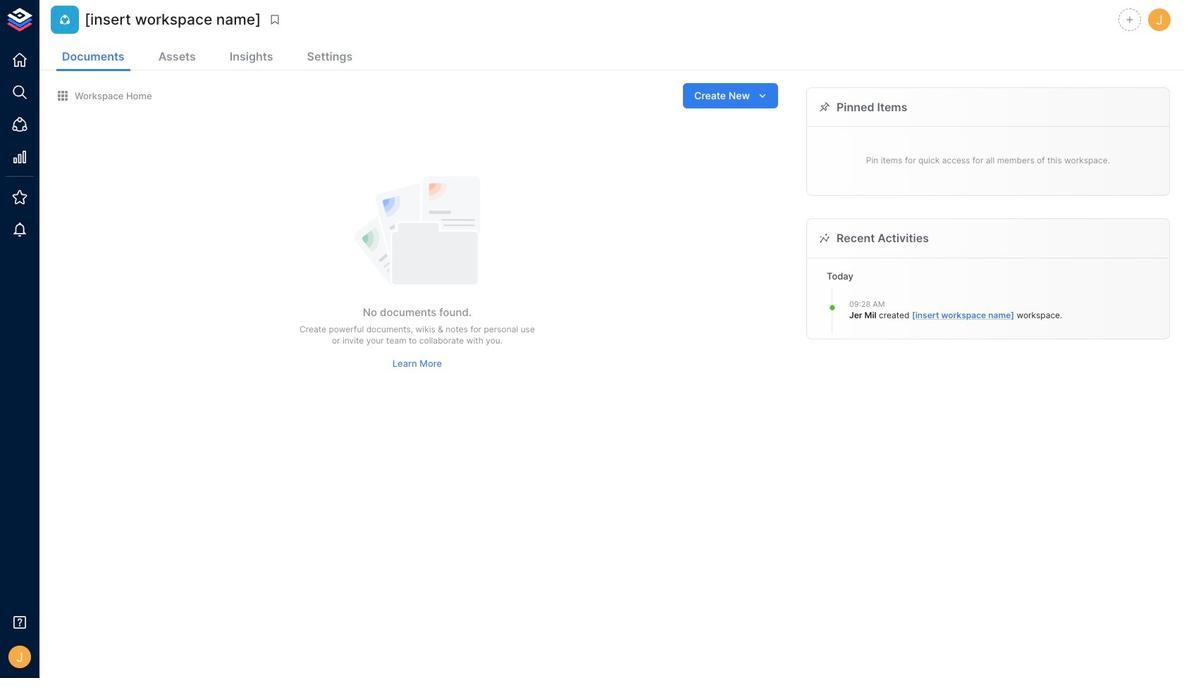Task type: describe. For each thing, give the bounding box(es) containing it.
bookmark image
[[269, 13, 281, 26]]



Task type: vqa. For each thing, say whether or not it's contained in the screenshot.
BOOKMARK image
yes



